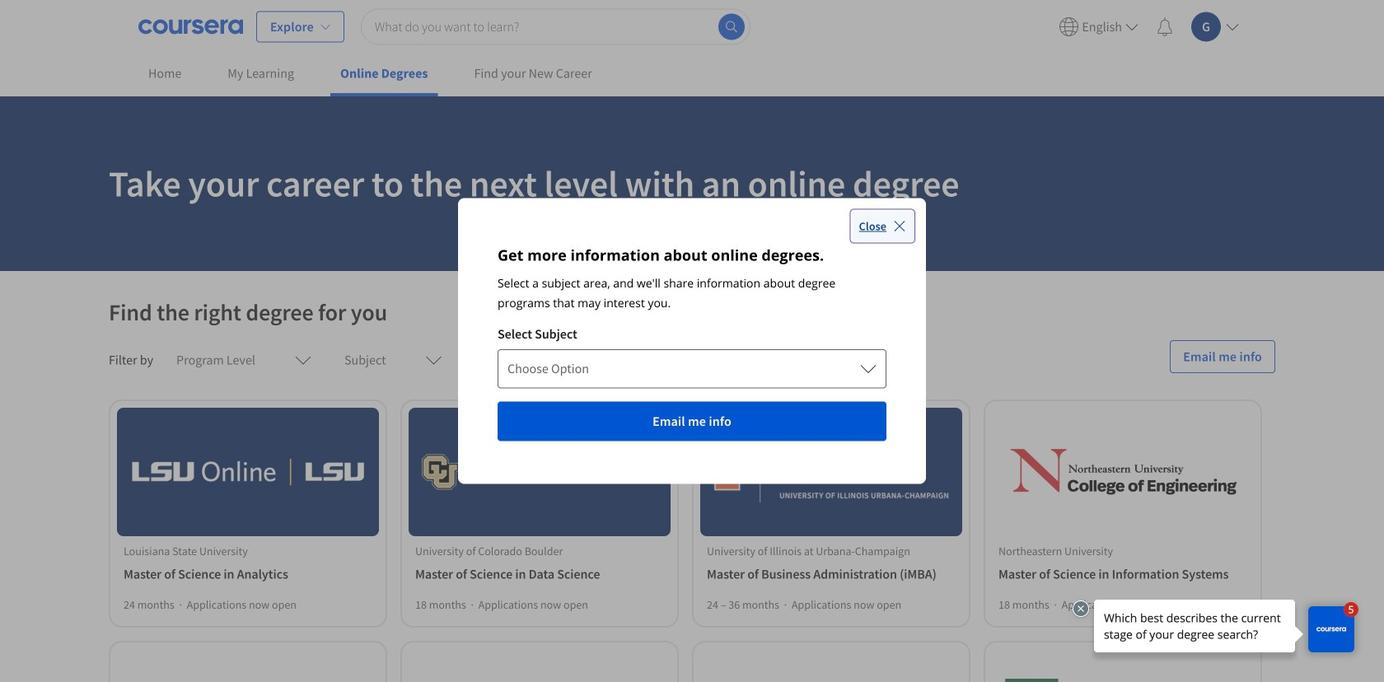 Task type: vqa. For each thing, say whether or not it's contained in the screenshot.
is in the "dropdown button"
no



Task type: locate. For each thing, give the bounding box(es) containing it.
dialog
[[458, 198, 926, 484]]

coursera image
[[138, 14, 243, 40]]

None search field
[[361, 9, 751, 45]]



